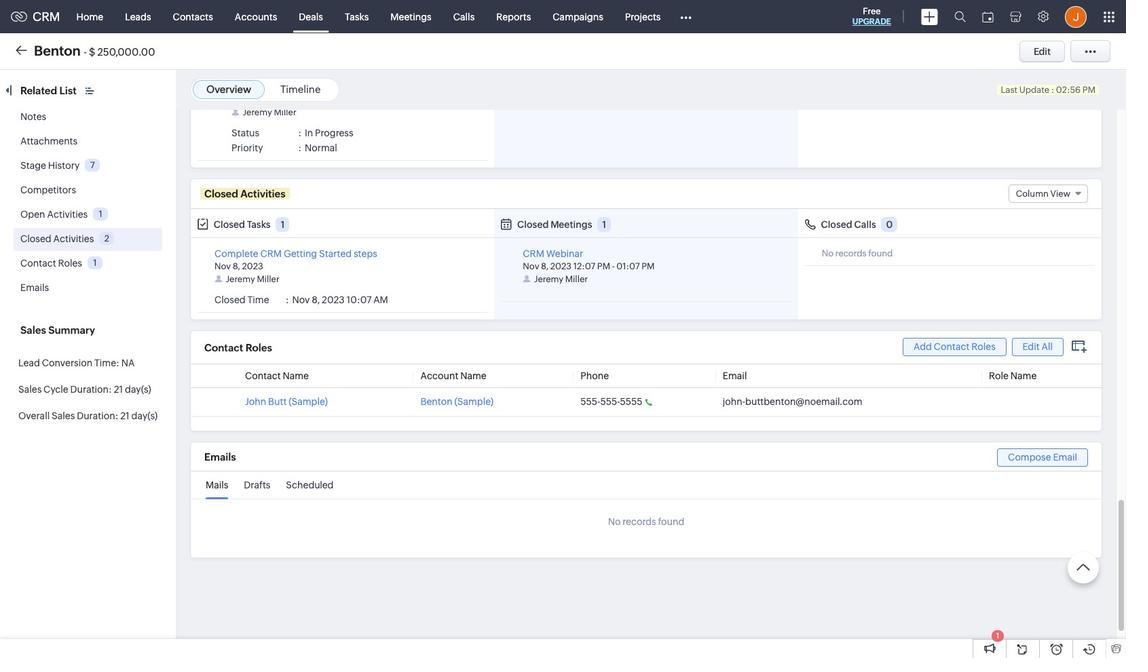 Task type: locate. For each thing, give the bounding box(es) containing it.
sales
[[20, 325, 46, 336], [18, 384, 42, 395], [52, 411, 75, 422]]

0 horizontal spatial roles
[[58, 258, 82, 269]]

1 horizontal spatial closed activities
[[204, 188, 286, 199]]

0 horizontal spatial 8,
[[233, 261, 240, 271]]

8, down complete
[[233, 261, 240, 271]]

sales for sales summary
[[20, 325, 46, 336]]

sales up lead
[[20, 325, 46, 336]]

steps
[[354, 248, 377, 259]]

edit up last update : 02:56 pm on the right
[[1034, 46, 1051, 57]]

accounts
[[235, 11, 277, 22]]

add contact roles
[[914, 342, 996, 353]]

0 vertical spatial calls
[[453, 11, 475, 22]]

555- down "phone"
[[581, 396, 600, 407]]

reports link
[[486, 0, 542, 33]]

1 vertical spatial benton
[[421, 396, 453, 407]]

records for scheduled
[[623, 516, 656, 527]]

2 horizontal spatial 8,
[[541, 261, 549, 271]]

contact roles up contact name 'link'
[[204, 342, 272, 354]]

0 vertical spatial meetings
[[391, 11, 432, 22]]

edit
[[1034, 46, 1051, 57], [1023, 342, 1040, 353]]

2 horizontal spatial nov
[[523, 261, 539, 271]]

sales left cycle
[[18, 384, 42, 395]]

complete
[[215, 248, 258, 259]]

0 horizontal spatial crm
[[33, 10, 60, 24]]

open activities link
[[20, 209, 88, 220]]

1 vertical spatial sales
[[18, 384, 42, 395]]

day(s) for overall sales duration: 21 day(s)
[[131, 411, 158, 422]]

activities up closed activities link
[[47, 209, 88, 220]]

edit inside button
[[1034, 46, 1051, 57]]

jeremy miller for closed meetings
[[534, 274, 588, 284]]

0 horizontal spatial (sample)
[[289, 396, 328, 407]]

in
[[305, 127, 313, 138]]

create menu image
[[921, 8, 938, 25]]

crm left home
[[33, 10, 60, 24]]

tasks link
[[334, 0, 380, 33]]

0 horizontal spatial name
[[283, 371, 309, 381]]

account name
[[421, 371, 487, 381]]

duration: up the 'overall sales duration: 21 day(s)'
[[70, 384, 112, 395]]

closed
[[204, 188, 238, 199], [214, 219, 245, 230], [517, 219, 549, 230], [821, 219, 853, 230], [20, 234, 51, 244], [215, 295, 246, 305]]

0 vertical spatial edit
[[1034, 46, 1051, 57]]

2 horizontal spatial pm
[[1083, 85, 1096, 95]]

calendar image
[[982, 11, 994, 22]]

: right time at the left top of the page
[[286, 295, 289, 305]]

2 555- from the left
[[600, 396, 620, 407]]

- inside the "crm webinar nov 8, 2023 12:07 pm - 01:07 pm"
[[612, 261, 615, 271]]

calls left the reports
[[453, 11, 475, 22]]

pm right 02:56
[[1083, 85, 1096, 95]]

name up john butt (sample) "link"
[[283, 371, 309, 381]]

closed activities down open activities link
[[20, 234, 94, 244]]

meetings
[[391, 11, 432, 22], [551, 219, 592, 230]]

0 horizontal spatial calls
[[453, 11, 475, 22]]

found for 0
[[868, 248, 893, 259]]

1 horizontal spatial records
[[836, 248, 867, 259]]

edit button
[[1020, 40, 1065, 62]]

0 vertical spatial sales
[[20, 325, 46, 336]]

miller
[[274, 107, 297, 117], [257, 274, 280, 284], [565, 274, 588, 284]]

1 vertical spatial no records found
[[608, 516, 685, 527]]

1 vertical spatial -
[[612, 261, 615, 271]]

0 vertical spatial activities
[[241, 188, 286, 199]]

attachments link
[[20, 136, 78, 147]]

Column View field
[[1009, 185, 1088, 203]]

nov
[[215, 261, 231, 271], [523, 261, 539, 271], [292, 295, 310, 305]]

crm left "webinar"
[[523, 248, 544, 259]]

0 horizontal spatial no records found
[[608, 516, 685, 527]]

name right role
[[1011, 371, 1037, 381]]

benton down account
[[421, 396, 453, 407]]

crm link
[[11, 10, 60, 24]]

0 vertical spatial tasks
[[345, 11, 369, 22]]

(sample)
[[289, 396, 328, 407], [455, 396, 494, 407]]

phone link
[[581, 371, 609, 381]]

pm right 01:07
[[642, 261, 655, 271]]

2023 down "webinar"
[[550, 261, 572, 271]]

0 horizontal spatial -
[[84, 46, 87, 57]]

21
[[114, 384, 123, 395], [120, 411, 130, 422]]

0 horizontal spatial pm
[[597, 261, 610, 271]]

1 vertical spatial records
[[623, 516, 656, 527]]

webinar
[[546, 248, 583, 259]]

no
[[822, 248, 834, 259], [608, 516, 621, 527]]

duration: for sales cycle duration:
[[70, 384, 112, 395]]

0 vertical spatial 21
[[114, 384, 123, 395]]

21 down sales cycle duration: 21 day(s) on the bottom left of the page
[[120, 411, 130, 422]]

edit all link
[[1012, 338, 1064, 357]]

2 horizontal spatial roles
[[972, 342, 996, 353]]

- left 01:07
[[612, 261, 615, 271]]

contact roles down closed activities link
[[20, 258, 82, 269]]

normal
[[305, 142, 337, 153]]

emails down contact roles 'link'
[[20, 282, 49, 293]]

(sample) right butt
[[289, 396, 328, 407]]

2 horizontal spatial 2023
[[550, 261, 572, 271]]

1 horizontal spatial nov
[[292, 295, 310, 305]]

roles down closed activities link
[[58, 258, 82, 269]]

0 vertical spatial -
[[84, 46, 87, 57]]

1 horizontal spatial roles
[[246, 342, 272, 354]]

activities for 2
[[53, 234, 94, 244]]

crm inside the "crm webinar nov 8, 2023 12:07 pm - 01:07 pm"
[[523, 248, 544, 259]]

8, down crm webinar link
[[541, 261, 549, 271]]

: for in progress
[[298, 127, 302, 138]]

21 down na
[[114, 384, 123, 395]]

john butt (sample) link
[[245, 396, 328, 407]]

1 vertical spatial email
[[1053, 452, 1077, 463]]

closed up closed tasks on the top left of the page
[[204, 188, 238, 199]]

no records found for 0
[[822, 248, 893, 259]]

1 vertical spatial day(s)
[[131, 411, 158, 422]]

0 vertical spatial closed activities
[[204, 188, 286, 199]]

1 vertical spatial no
[[608, 516, 621, 527]]

column view
[[1016, 189, 1071, 199]]

1 horizontal spatial (sample)
[[455, 396, 494, 407]]

no records found for scheduled
[[608, 516, 685, 527]]

miller down 12:07
[[565, 274, 588, 284]]

jeremy up closed time
[[226, 274, 255, 284]]

1 name from the left
[[283, 371, 309, 381]]

emails up mails on the bottom
[[204, 451, 236, 463]]

pm right 12:07
[[597, 261, 610, 271]]

0 vertical spatial day(s)
[[125, 384, 151, 395]]

1 horizontal spatial name
[[460, 371, 487, 381]]

1 vertical spatial found
[[658, 516, 685, 527]]

day(s)
[[125, 384, 151, 395], [131, 411, 158, 422]]

john-buttbenton@noemail.com
[[723, 396, 863, 407]]

no for scheduled
[[608, 516, 621, 527]]

duration:
[[70, 384, 112, 395], [77, 411, 118, 422]]

projects link
[[614, 0, 672, 33]]

1 horizontal spatial calls
[[854, 219, 876, 230]]

activities for 1
[[47, 209, 88, 220]]

miller up time at the left top of the page
[[257, 274, 280, 284]]

2023 down complete
[[242, 261, 263, 271]]

name up benton (sample) at the left of page
[[460, 371, 487, 381]]

nov inside complete crm getting started steps nov 8, 2023
[[215, 261, 231, 271]]

account
[[421, 371, 458, 381]]

1 horizontal spatial no records found
[[822, 248, 893, 259]]

crm left getting on the top
[[260, 248, 282, 259]]

2 horizontal spatial crm
[[523, 248, 544, 259]]

: left 02:56
[[1052, 85, 1055, 95]]

jeremy miller down "webinar"
[[534, 274, 588, 284]]

0 vertical spatial no records found
[[822, 248, 893, 259]]

0 vertical spatial duration:
[[70, 384, 112, 395]]

21 for sales cycle duration:
[[114, 384, 123, 395]]

closed activities
[[204, 188, 286, 199], [20, 234, 94, 244]]

0 vertical spatial records
[[836, 248, 867, 259]]

0 horizontal spatial found
[[658, 516, 685, 527]]

1 vertical spatial activities
[[47, 209, 88, 220]]

meetings up "webinar"
[[551, 219, 592, 230]]

0 vertical spatial benton
[[34, 42, 81, 58]]

calls
[[453, 11, 475, 22], [854, 219, 876, 230]]

0 vertical spatial contact roles
[[20, 258, 82, 269]]

0 horizontal spatial 2023
[[242, 261, 263, 271]]

no for 0
[[822, 248, 834, 259]]

: left normal
[[298, 142, 302, 153]]

activities up closed tasks on the top left of the page
[[241, 188, 286, 199]]

profile image
[[1065, 6, 1087, 27]]

crm
[[33, 10, 60, 24], [260, 248, 282, 259], [523, 248, 544, 259]]

tasks right deals
[[345, 11, 369, 22]]

1 vertical spatial contact roles
[[204, 342, 272, 354]]

555-
[[581, 396, 600, 407], [600, 396, 620, 407]]

jeremy down crm webinar link
[[534, 274, 564, 284]]

day(s) for sales cycle duration: 21 day(s)
[[125, 384, 151, 395]]

email up the john-
[[723, 371, 747, 381]]

jeremy up status at the top left of page
[[243, 107, 272, 117]]

edit left all
[[1023, 342, 1040, 353]]

1 horizontal spatial benton
[[421, 396, 453, 407]]

1 horizontal spatial -
[[612, 261, 615, 271]]

: in progress
[[298, 127, 353, 138]]

edit for edit all
[[1023, 342, 1040, 353]]

jeremy
[[243, 107, 272, 117], [226, 274, 255, 284], [534, 274, 564, 284]]

search image
[[955, 11, 966, 22]]

1 horizontal spatial 2023
[[322, 295, 345, 305]]

8, left 10:07 on the top left of page
[[312, 295, 320, 305]]

calls left 0 at the top right
[[854, 219, 876, 230]]

1 vertical spatial meetings
[[551, 219, 592, 230]]

roles up role
[[972, 342, 996, 353]]

0 horizontal spatial nov
[[215, 261, 231, 271]]

1 horizontal spatial contact roles
[[204, 342, 272, 354]]

0
[[886, 219, 893, 230]]

benton left the $
[[34, 42, 81, 58]]

crm for crm
[[33, 10, 60, 24]]

found for scheduled
[[658, 516, 685, 527]]

jeremy for closed meetings
[[534, 274, 564, 284]]

2 horizontal spatial name
[[1011, 371, 1037, 381]]

closed left time at the left top of the page
[[215, 295, 246, 305]]

meetings left calls link
[[391, 11, 432, 22]]

nov down crm webinar link
[[523, 261, 539, 271]]

1 vertical spatial duration:
[[77, 411, 118, 422]]

1 horizontal spatial found
[[868, 248, 893, 259]]

2
[[104, 233, 109, 244]]

1 vertical spatial edit
[[1023, 342, 1040, 353]]

notes
[[20, 111, 46, 122]]

roles up contact name 'link'
[[246, 342, 272, 354]]

1 horizontal spatial emails
[[204, 451, 236, 463]]

nov down complete crm getting started steps nov 8, 2023
[[292, 295, 310, 305]]

time:
[[94, 358, 119, 369]]

crm webinar nov 8, 2023 12:07 pm - 01:07 pm
[[523, 248, 655, 271]]

sales down cycle
[[52, 411, 75, 422]]

0 horizontal spatial contact roles
[[20, 258, 82, 269]]

1 horizontal spatial no
[[822, 248, 834, 259]]

3 name from the left
[[1011, 371, 1037, 381]]

8, inside the "crm webinar nov 8, 2023 12:07 pm - 01:07 pm"
[[541, 261, 549, 271]]

contacts link
[[162, 0, 224, 33]]

activities down open activities link
[[53, 234, 94, 244]]

0 vertical spatial no
[[822, 248, 834, 259]]

free
[[863, 6, 881, 16]]

email
[[723, 371, 747, 381], [1053, 452, 1077, 463]]

2 vertical spatial activities
[[53, 234, 94, 244]]

- left the $
[[84, 46, 87, 57]]

role
[[989, 371, 1009, 381]]

: nov 8, 2023 10:07 am
[[286, 295, 388, 305]]

0 horizontal spatial no
[[608, 516, 621, 527]]

0 horizontal spatial email
[[723, 371, 747, 381]]

create menu element
[[913, 0, 946, 33]]

notes link
[[20, 111, 46, 122]]

0 horizontal spatial benton
[[34, 42, 81, 58]]

1 horizontal spatial tasks
[[345, 11, 369, 22]]

history
[[48, 160, 80, 171]]

cycle
[[44, 384, 68, 395]]

2 name from the left
[[460, 371, 487, 381]]

0 vertical spatial found
[[868, 248, 893, 259]]

2023 left 10:07 on the top left of page
[[322, 295, 345, 305]]

21 for overall sales duration:
[[120, 411, 130, 422]]

nov down complete
[[215, 261, 231, 271]]

0 horizontal spatial records
[[623, 516, 656, 527]]

upgrade
[[853, 17, 891, 26]]

1 vertical spatial 21
[[120, 411, 130, 422]]

time
[[247, 295, 269, 305]]

tasks up complete
[[247, 219, 271, 230]]

jeremy miller up time at the left top of the page
[[226, 274, 280, 284]]

phone
[[581, 371, 609, 381]]

: left the in
[[298, 127, 302, 138]]

555- down phone link
[[600, 396, 620, 407]]

free upgrade
[[853, 6, 891, 26]]

0 vertical spatial emails
[[20, 282, 49, 293]]

1 horizontal spatial crm
[[260, 248, 282, 259]]

5555
[[620, 396, 643, 407]]

1 vertical spatial emails
[[204, 451, 236, 463]]

closed activities up closed tasks on the top left of the page
[[204, 188, 286, 199]]

activities
[[241, 188, 286, 199], [47, 209, 88, 220], [53, 234, 94, 244]]

crm inside complete crm getting started steps nov 8, 2023
[[260, 248, 282, 259]]

status
[[232, 127, 259, 138]]

duration: down sales cycle duration: 21 day(s) on the bottom left of the page
[[77, 411, 118, 422]]

: for normal
[[298, 142, 302, 153]]

(sample) down account name link
[[455, 396, 494, 407]]

2023
[[242, 261, 263, 271], [550, 261, 572, 271], [322, 295, 345, 305]]

drafts
[[244, 480, 271, 491]]

email link
[[723, 371, 747, 381]]

1 vertical spatial calls
[[854, 219, 876, 230]]

1 vertical spatial closed activities
[[20, 234, 94, 244]]

0 horizontal spatial meetings
[[391, 11, 432, 22]]

0 horizontal spatial tasks
[[247, 219, 271, 230]]

email right compose at the bottom of page
[[1053, 452, 1077, 463]]

found
[[868, 248, 893, 259], [658, 516, 685, 527]]



Task type: vqa. For each thing, say whether or not it's contained in the screenshot.


Task type: describe. For each thing, give the bounding box(es) containing it.
contact down closed time
[[204, 342, 243, 354]]

john-
[[723, 396, 746, 407]]

projects
[[625, 11, 661, 22]]

update
[[1020, 85, 1050, 95]]

conversion
[[42, 358, 92, 369]]

column
[[1016, 189, 1049, 199]]

miller down timeline
[[274, 107, 297, 117]]

02:56
[[1056, 85, 1081, 95]]

benton for benton - $ 250,000.00
[[34, 42, 81, 58]]

10:07
[[347, 295, 372, 305]]

closed activities link
[[20, 234, 94, 244]]

view
[[1051, 189, 1071, 199]]

summary
[[48, 325, 95, 336]]

mails
[[206, 480, 228, 491]]

search element
[[946, 0, 974, 33]]

closed left 0 at the top right
[[821, 219, 853, 230]]

2 vertical spatial sales
[[52, 411, 75, 422]]

all
[[1042, 342, 1053, 353]]

name for contact name
[[283, 371, 309, 381]]

duration: for overall sales duration:
[[77, 411, 118, 422]]

lead conversion time: na
[[18, 358, 135, 369]]

last update : 02:56 pm
[[1001, 85, 1096, 95]]

nov inside the "crm webinar nov 8, 2023 12:07 pm - 01:07 pm"
[[523, 261, 539, 271]]

: normal
[[298, 142, 337, 153]]

crm for crm webinar nov 8, 2023 12:07 pm - 01:07 pm
[[523, 248, 544, 259]]

- inside benton - $ 250,000.00
[[84, 46, 87, 57]]

stage
[[20, 160, 46, 171]]

edit for edit
[[1034, 46, 1051, 57]]

deals link
[[288, 0, 334, 33]]

sales summary
[[20, 325, 95, 336]]

12:07
[[574, 261, 596, 271]]

0 horizontal spatial closed activities
[[20, 234, 94, 244]]

closed down open
[[20, 234, 51, 244]]

related
[[20, 85, 57, 96]]

benton (sample)
[[421, 396, 494, 407]]

01:07
[[617, 261, 640, 271]]

sales cycle duration: 21 day(s)
[[18, 384, 151, 395]]

jeremy miller for closed tasks
[[226, 274, 280, 284]]

1 horizontal spatial meetings
[[551, 219, 592, 230]]

butt
[[268, 396, 287, 407]]

2023 inside the "crm webinar nov 8, 2023 12:07 pm - 01:07 pm"
[[550, 261, 572, 271]]

role name link
[[989, 371, 1037, 381]]

contact name
[[245, 371, 309, 381]]

closed up crm webinar link
[[517, 219, 549, 230]]

: for nov 8, 2023 10:07 am
[[286, 295, 289, 305]]

account name link
[[421, 371, 487, 381]]

timeline link
[[280, 84, 321, 95]]

250,000.00
[[97, 46, 155, 57]]

profile element
[[1057, 0, 1095, 33]]

meetings inside meetings link
[[391, 11, 432, 22]]

jeremy miller up status at the top left of page
[[243, 107, 297, 117]]

contact right add
[[934, 342, 970, 353]]

0 vertical spatial email
[[723, 371, 747, 381]]

john
[[245, 396, 266, 407]]

records for 0
[[836, 248, 867, 259]]

contacts
[[173, 11, 213, 22]]

lead
[[18, 358, 40, 369]]

closed meetings
[[517, 219, 592, 230]]

stage history
[[20, 160, 80, 171]]

0 horizontal spatial emails
[[20, 282, 49, 293]]

name for account name
[[460, 371, 487, 381]]

complete crm getting started steps link
[[215, 248, 377, 259]]

contact roles link
[[20, 258, 82, 269]]

stage history link
[[20, 160, 80, 171]]

jeremy for closed tasks
[[226, 274, 255, 284]]

leads link
[[114, 0, 162, 33]]

home
[[76, 11, 103, 22]]

closed calls
[[821, 219, 876, 230]]

attachments
[[20, 136, 78, 147]]

competitors
[[20, 185, 76, 196]]

accounts link
[[224, 0, 288, 33]]

contact up john
[[245, 371, 281, 381]]

name for role name
[[1011, 371, 1037, 381]]

meetings link
[[380, 0, 442, 33]]

1 vertical spatial tasks
[[247, 219, 271, 230]]

benton for benton (sample)
[[421, 396, 453, 407]]

complete crm getting started steps nov 8, 2023
[[215, 248, 377, 271]]

deals
[[299, 11, 323, 22]]

scheduled
[[286, 480, 334, 491]]

sales for sales cycle duration: 21 day(s)
[[18, 384, 42, 395]]

timeline
[[280, 84, 321, 95]]

2023 inside complete crm getting started steps nov 8, 2023
[[242, 261, 263, 271]]

last
[[1001, 85, 1018, 95]]

overall sales duration: 21 day(s)
[[18, 411, 158, 422]]

edit all
[[1023, 342, 1053, 353]]

emails link
[[20, 282, 49, 293]]

closed tasks
[[214, 219, 271, 230]]

calls link
[[442, 0, 486, 33]]

campaigns link
[[542, 0, 614, 33]]

1 555- from the left
[[581, 396, 600, 407]]

open
[[20, 209, 45, 220]]

campaigns
[[553, 11, 603, 22]]

role name
[[989, 371, 1037, 381]]

overview
[[206, 84, 251, 95]]

compose
[[1008, 452, 1051, 463]]

2 (sample) from the left
[[455, 396, 494, 407]]

Other Modules field
[[672, 6, 701, 27]]

closed time
[[215, 295, 269, 305]]

na
[[121, 358, 135, 369]]

miller for closed tasks
[[257, 274, 280, 284]]

$
[[89, 46, 95, 57]]

1 horizontal spatial 8,
[[312, 295, 320, 305]]

buttbenton@noemail.com
[[746, 396, 863, 407]]

leads
[[125, 11, 151, 22]]

benton - $ 250,000.00
[[34, 42, 155, 58]]

1 horizontal spatial pm
[[642, 261, 655, 271]]

getting
[[284, 248, 317, 259]]

8, inside complete crm getting started steps nov 8, 2023
[[233, 261, 240, 271]]

1 (sample) from the left
[[289, 396, 328, 407]]

contact up 'emails' link
[[20, 258, 56, 269]]

john butt (sample)
[[245, 396, 328, 407]]

7
[[90, 160, 95, 170]]

competitors link
[[20, 185, 76, 196]]

am
[[374, 295, 388, 305]]

555-555-5555
[[581, 396, 643, 407]]

home link
[[66, 0, 114, 33]]

closed up complete
[[214, 219, 245, 230]]

1 horizontal spatial email
[[1053, 452, 1077, 463]]

miller for closed meetings
[[565, 274, 588, 284]]

overall
[[18, 411, 50, 422]]



